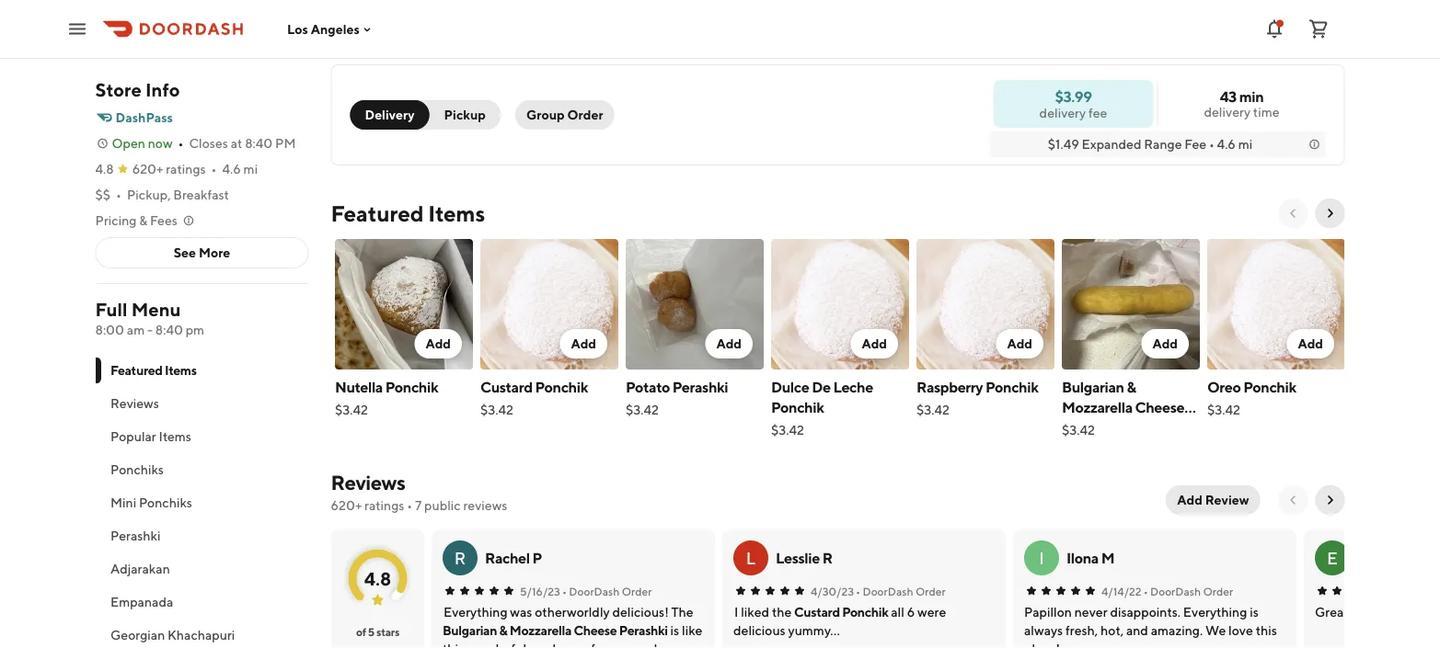 Task type: locate. For each thing, give the bounding box(es) containing it.
dulce de leche ponchik image
[[771, 239, 909, 370]]

0 horizontal spatial doordash
[[569, 585, 619, 598]]

nutella ponchik image
[[335, 239, 473, 370]]

0 vertical spatial bulgarian & mozzarella cheese perashki
[[1062, 379, 1184, 437]]

ponchik down 4/30/23
[[842, 605, 888, 620]]

add for raspberry ponchik
[[1007, 336, 1032, 352]]

ponchik down custard ponchik image
[[535, 379, 588, 396]]

0 horizontal spatial bulgarian & mozzarella cheese perashki
[[442, 624, 668, 639]]

• doordash order for i
[[1143, 585, 1233, 598]]

$3.42 inside custard ponchik $3.42
[[480, 403, 513, 418]]

oreo
[[1207, 379, 1241, 396]]

ponchik inside the "nutella ponchik $3.42"
[[385, 379, 438, 396]]

1 horizontal spatial delivery
[[1204, 104, 1251, 120]]

1 horizontal spatial mi
[[1239, 137, 1253, 152]]

0 vertical spatial items
[[428, 200, 485, 226]]

order for l
[[915, 585, 945, 598]]

2 doordash from the left
[[862, 585, 913, 598]]

1 horizontal spatial • doordash order
[[856, 585, 945, 598]]

papillon international bakery
[[95, 14, 481, 48]]

notification bell image
[[1264, 18, 1286, 40]]

0 vertical spatial ponchiks
[[110, 462, 163, 478]]

am
[[127, 323, 145, 338]]

featured
[[331, 200, 424, 226], [110, 363, 162, 378]]

dulce
[[771, 379, 809, 396]]

cheese inside button
[[573, 624, 617, 639]]

dashpass
[[116, 110, 173, 125]]

$3.42 inside the "nutella ponchik $3.42"
[[335, 403, 368, 418]]

2 horizontal spatial • doordash order
[[1143, 585, 1233, 598]]

2 horizontal spatial &
[[1126, 379, 1136, 396]]

ponchik for custard ponchik
[[535, 379, 588, 396]]

4 add button from the left
[[850, 329, 898, 359]]

custard inside custard ponchik $3.42
[[480, 379, 532, 396]]

6 add button from the left
[[1141, 329, 1189, 359]]

4.8
[[95, 162, 114, 177], [364, 568, 391, 590]]

0 vertical spatial 8:40
[[245, 136, 273, 151]]

7
[[415, 498, 422, 514]]

0 horizontal spatial &
[[139, 213, 147, 228]]

ponchik down the dulce
[[771, 399, 824, 416]]

0 horizontal spatial 4.6
[[222, 162, 241, 177]]

add button for nutella ponchik
[[414, 329, 462, 359]]

ponchik inside raspberry ponchik $3.42
[[985, 379, 1038, 396]]

$3.42 inside raspberry ponchik $3.42
[[916, 403, 949, 418]]

items inside button
[[158, 429, 191, 445]]

bulgarian down the rachel at the bottom left
[[442, 624, 497, 639]]

pickup
[[444, 107, 486, 122]]

doordash right 4/14/22
[[1150, 585, 1201, 598]]

group order button
[[515, 100, 614, 130]]

add review
[[1177, 493, 1249, 508]]

5 add button from the left
[[996, 329, 1043, 359]]

previous image
[[1286, 493, 1301, 508]]

reviews inside button
[[110, 396, 159, 411]]

e
[[1327, 549, 1338, 568]]

8:40 right 'at'
[[245, 136, 273, 151]]

1 horizontal spatial 620+
[[331, 498, 362, 514]]

0 horizontal spatial reviews
[[110, 396, 159, 411]]

reviews link
[[331, 471, 405, 495]]

see more button
[[96, 238, 308, 268]]

featured inside "featured items" heading
[[331, 200, 424, 226]]

delivery inside $3.99 delivery fee
[[1040, 105, 1086, 120]]

ratings inside reviews 620+ ratings • 7 public reviews
[[365, 498, 404, 514]]

1 vertical spatial 620+
[[331, 498, 362, 514]]

7 add button from the left
[[1287, 329, 1334, 359]]

bulgarian & mozzarella cheese perashki button
[[442, 622, 668, 641]]

4.8 up $$
[[95, 162, 114, 177]]

1 doordash from the left
[[569, 585, 619, 598]]

group order
[[526, 107, 603, 122]]

1 horizontal spatial doordash
[[862, 585, 913, 598]]

potato
[[625, 379, 669, 396]]

doordash for l
[[862, 585, 913, 598]]

custard ponchik
[[794, 605, 888, 620]]

3 doordash from the left
[[1150, 585, 1201, 598]]

ponchik right oreo
[[1243, 379, 1296, 396]]

8:40 right -
[[155, 323, 183, 338]]

2 • doordash order from the left
[[856, 585, 945, 598]]

1 horizontal spatial ratings
[[365, 498, 404, 514]]

• left 7
[[407, 498, 412, 514]]

& down the rachel at the bottom left
[[499, 624, 507, 639]]

2 add button from the left
[[560, 329, 607, 359]]

1 vertical spatial &
[[1126, 379, 1136, 396]]

doordash up the custard ponchik
[[862, 585, 913, 598]]

ponchiks right mini
[[138, 496, 192, 511]]

raspberry ponchik image
[[916, 239, 1054, 370]]

add button for raspberry ponchik
[[996, 329, 1043, 359]]

mi
[[1239, 137, 1253, 152], [244, 162, 258, 177]]

popular
[[110, 429, 156, 445]]

order inside button
[[567, 107, 603, 122]]

• doordash order for r
[[562, 585, 652, 598]]

add button
[[414, 329, 462, 359], [560, 329, 607, 359], [705, 329, 752, 359], [850, 329, 898, 359], [996, 329, 1043, 359], [1141, 329, 1189, 359], [1287, 329, 1334, 359]]

custard ponchik button
[[794, 604, 888, 622]]

los
[[287, 21, 308, 37]]

0 horizontal spatial custard
[[480, 379, 532, 396]]

0 vertical spatial featured
[[331, 200, 424, 226]]

0 vertical spatial mi
[[1239, 137, 1253, 152]]

$3.99
[[1055, 87, 1092, 105]]

$1.49
[[1048, 137, 1079, 152]]

l
[[746, 549, 755, 568]]

order
[[567, 107, 603, 122], [621, 585, 652, 598], [915, 585, 945, 598], [1203, 585, 1233, 598]]

0 vertical spatial mozzarella
[[1062, 399, 1132, 416]]

0 horizontal spatial 4.8
[[95, 162, 114, 177]]

$3.42 inside oreo ponchik $3.42
[[1207, 403, 1240, 418]]

doordash right the 5/16/23
[[569, 585, 619, 598]]

closes
[[189, 136, 228, 151]]

featured items down -
[[110, 363, 196, 378]]

4.6 mi
[[222, 162, 258, 177]]

delivery up $1.49
[[1040, 105, 1086, 120]]

1 vertical spatial mozzarella
[[509, 624, 571, 639]]

reviews inside reviews 620+ ratings • 7 public reviews
[[331, 471, 405, 495]]

time
[[1253, 104, 1280, 120]]

pm
[[186, 323, 204, 338]]

0 vertical spatial cheese
[[1135, 399, 1184, 416]]

r left the rachel at the bottom left
[[454, 549, 466, 568]]

0 vertical spatial bulgarian
[[1062, 379, 1124, 396]]

info
[[145, 79, 180, 101]]

• right 4/30/23
[[856, 585, 860, 598]]

1 horizontal spatial r
[[822, 550, 832, 567]]

items
[[428, 200, 485, 226], [164, 363, 196, 378], [158, 429, 191, 445]]

1 vertical spatial mi
[[244, 162, 258, 177]]

ratings up breakfast
[[166, 162, 206, 177]]

ratings down "reviews" link
[[365, 498, 404, 514]]

adjarakan
[[110, 562, 170, 577]]

r right lesslie
[[822, 550, 832, 567]]

0 vertical spatial 620+
[[132, 162, 163, 177]]

1 vertical spatial ratings
[[365, 498, 404, 514]]

2 horizontal spatial doordash
[[1150, 585, 1201, 598]]

1 horizontal spatial 4.6
[[1217, 137, 1236, 152]]

1 vertical spatial 4.6
[[222, 162, 241, 177]]

3 add button from the left
[[705, 329, 752, 359]]

ponchik right raspberry
[[985, 379, 1038, 396]]

• doordash order right 4/14/22
[[1143, 585, 1233, 598]]

1 horizontal spatial bulgarian
[[1062, 379, 1124, 396]]

custard inside button
[[794, 605, 840, 620]]

review
[[1205, 493, 1249, 508]]

1 horizontal spatial reviews
[[331, 471, 405, 495]]

1 horizontal spatial bulgarian & mozzarella cheese perashki
[[1062, 379, 1184, 437]]

menu
[[131, 299, 181, 321]]

doordash for i
[[1150, 585, 1201, 598]]

ponchik for oreo ponchik
[[1243, 379, 1296, 396]]

0 vertical spatial reviews
[[110, 396, 159, 411]]

$3.42
[[335, 403, 368, 418], [480, 403, 513, 418], [625, 403, 658, 418], [916, 403, 949, 418], [1207, 403, 1240, 418], [771, 423, 804, 438], [1062, 423, 1095, 438]]

cheese
[[1135, 399, 1184, 416], [573, 624, 617, 639]]

custard for custard ponchik
[[794, 605, 840, 620]]

items inside heading
[[428, 200, 485, 226]]

open menu image
[[66, 18, 88, 40]]

$$ • pickup, breakfast
[[95, 187, 229, 202]]

620+ down "reviews" link
[[331, 498, 362, 514]]

0 horizontal spatial r
[[454, 549, 466, 568]]

0 horizontal spatial • doordash order
[[562, 585, 652, 598]]

nutella
[[335, 379, 382, 396]]

mozzarella
[[1062, 399, 1132, 416], [509, 624, 571, 639]]

expanded
[[1082, 137, 1142, 152]]

ponchik inside custard ponchik $3.42
[[535, 379, 588, 396]]

custard for custard ponchik $3.42
[[480, 379, 532, 396]]

cheese inside bulgarian & mozzarella cheese perashki
[[1135, 399, 1184, 416]]

dulce de leche ponchik $3.42
[[771, 379, 873, 438]]

ponchiks inside button
[[110, 462, 163, 478]]

featured items heading
[[331, 199, 485, 228]]

mini ponchiks button
[[95, 487, 309, 520]]

mi down • closes at 8:40 pm
[[244, 162, 258, 177]]

• right fee
[[1209, 137, 1215, 152]]

1 vertical spatial cheese
[[573, 624, 617, 639]]

0 horizontal spatial cheese
[[573, 624, 617, 639]]

Item Search search field
[[1080, 21, 1330, 41]]

• doordash order up bulgarian & mozzarella cheese perashki button
[[562, 585, 652, 598]]

0 horizontal spatial featured
[[110, 363, 162, 378]]

potato perashki image
[[625, 239, 763, 370]]

0 horizontal spatial bulgarian
[[442, 624, 497, 639]]

1 add button from the left
[[414, 329, 462, 359]]

ponchik
[[385, 379, 438, 396], [535, 379, 588, 396], [985, 379, 1038, 396], [1243, 379, 1296, 396], [771, 399, 824, 416], [842, 605, 888, 620]]

raspberry ponchik $3.42
[[916, 379, 1038, 418]]

bulgarian inside button
[[442, 624, 497, 639]]

1 horizontal spatial &
[[499, 624, 507, 639]]

ponchik inside oreo ponchik $3.42
[[1243, 379, 1296, 396]]

0 horizontal spatial 8:40
[[155, 323, 183, 338]]

2 vertical spatial items
[[158, 429, 191, 445]]

delivery
[[1204, 104, 1251, 120], [1040, 105, 1086, 120]]

range
[[1144, 137, 1182, 152]]

lesslie
[[775, 550, 819, 567]]

1 vertical spatial bulgarian & mozzarella cheese perashki
[[442, 624, 668, 639]]

1 vertical spatial bulgarian
[[442, 624, 497, 639]]

1 vertical spatial 8:40
[[155, 323, 183, 338]]

1 horizontal spatial cheese
[[1135, 399, 1184, 416]]

$3.42 inside potato perashki $3.42
[[625, 403, 658, 418]]

& left fees at top
[[139, 213, 147, 228]]

1 horizontal spatial 8:40
[[245, 136, 273, 151]]

620+
[[132, 162, 163, 177], [331, 498, 362, 514]]

pickup,
[[127, 187, 171, 202]]

fees
[[150, 213, 177, 228]]

ponchiks down popular
[[110, 462, 163, 478]]

ponchiks
[[110, 462, 163, 478], [138, 496, 192, 511]]

$3.42 for nutella
[[335, 403, 368, 418]]

$$
[[95, 187, 110, 202]]

4/30/23
[[810, 585, 854, 598]]

reviews up popular
[[110, 396, 159, 411]]

&
[[139, 213, 147, 228], [1126, 379, 1136, 396], [499, 624, 507, 639]]

reviews
[[463, 498, 507, 514]]

1 vertical spatial custard
[[794, 605, 840, 620]]

620+ up pickup,
[[132, 162, 163, 177]]

1 vertical spatial reviews
[[331, 471, 405, 495]]

0 vertical spatial custard
[[480, 379, 532, 396]]

pricing & fees
[[95, 213, 177, 228]]

reviews down the "nutella ponchik $3.42" on the bottom of page
[[331, 471, 405, 495]]

4.6
[[1217, 137, 1236, 152], [222, 162, 241, 177]]

• doordash order for l
[[856, 585, 945, 598]]

3 • doordash order from the left
[[1143, 585, 1233, 598]]

popular items
[[110, 429, 191, 445]]

0 horizontal spatial mi
[[244, 162, 258, 177]]

1 horizontal spatial featured
[[331, 200, 424, 226]]

1 horizontal spatial 4.8
[[364, 568, 391, 590]]

perashki
[[672, 379, 728, 396], [1062, 419, 1117, 437], [110, 529, 160, 544], [619, 624, 668, 639]]

oreo ponchik image
[[1207, 239, 1345, 370]]

• doordash order up the custard ponchik
[[856, 585, 945, 598]]

•
[[178, 136, 184, 151], [1209, 137, 1215, 152], [211, 162, 217, 177], [116, 187, 121, 202], [407, 498, 412, 514], [562, 585, 566, 598], [856, 585, 860, 598], [1143, 585, 1148, 598]]

featured items up nutella ponchik "image"
[[331, 200, 485, 226]]

1 horizontal spatial featured items
[[331, 200, 485, 226]]

& down bulgarian & mozzarella cheese perashki image
[[1126, 379, 1136, 396]]

$3.42 for oreo
[[1207, 403, 1240, 418]]

order methods option group
[[350, 100, 501, 130]]

mi down the 43 min delivery time
[[1239, 137, 1253, 152]]

ponchik right nutella
[[385, 379, 438, 396]]

0 vertical spatial ratings
[[166, 162, 206, 177]]

4.8 up of 5 stars
[[364, 568, 391, 590]]

0 items, open order cart image
[[1308, 18, 1330, 40]]

0 horizontal spatial delivery
[[1040, 105, 1086, 120]]

1 horizontal spatial custard
[[794, 605, 840, 620]]

ratings
[[166, 162, 206, 177], [365, 498, 404, 514]]

0 horizontal spatial featured items
[[110, 363, 196, 378]]

1 horizontal spatial mozzarella
[[1062, 399, 1132, 416]]

public
[[424, 498, 461, 514]]

0 horizontal spatial ratings
[[166, 162, 206, 177]]

4.6 right fee
[[1217, 137, 1236, 152]]

0 horizontal spatial mozzarella
[[509, 624, 571, 639]]

bulgarian & mozzarella cheese perashki image
[[1062, 239, 1200, 370]]

m
[[1101, 550, 1114, 567]]

perashki inside "button"
[[110, 529, 160, 544]]

delivery left time
[[1204, 104, 1251, 120]]

1 vertical spatial ponchiks
[[138, 496, 192, 511]]

mozzarella inside button
[[509, 624, 571, 639]]

4.6 down 'at'
[[222, 162, 241, 177]]

georgian
[[110, 628, 165, 643]]

add for oreo ponchik
[[1298, 336, 1323, 352]]

perashki button
[[95, 520, 309, 553]]

$3.42 for raspberry
[[916, 403, 949, 418]]

1 • doordash order from the left
[[562, 585, 652, 598]]

bulgarian down bulgarian & mozzarella cheese perashki image
[[1062, 379, 1124, 396]]

add button for dulce de leche ponchik
[[850, 329, 898, 359]]



Task type: vqa. For each thing, say whether or not it's contained in the screenshot.
'offers'
no



Task type: describe. For each thing, give the bounding box(es) containing it.
$3.99 delivery fee
[[1040, 87, 1108, 120]]

see
[[174, 245, 196, 260]]

custard ponchik image
[[480, 239, 618, 370]]

open
[[112, 136, 145, 151]]

mozzarella inside bulgarian & mozzarella cheese perashki
[[1062, 399, 1132, 416]]

breakfast
[[173, 187, 229, 202]]

add button for oreo ponchik
[[1287, 329, 1334, 359]]

• inside reviews 620+ ratings • 7 public reviews
[[407, 498, 412, 514]]

bulgarian inside bulgarian & mozzarella cheese perashki
[[1062, 379, 1124, 396]]

adjarakan button
[[95, 553, 309, 586]]

custard ponchik $3.42
[[480, 379, 588, 418]]

de
[[812, 379, 830, 396]]

ponchiks inside button
[[138, 496, 192, 511]]

reviews for reviews 620+ ratings • 7 public reviews
[[331, 471, 405, 495]]

5/16/23
[[520, 585, 560, 598]]

more
[[199, 245, 230, 260]]

43
[[1220, 88, 1237, 105]]

0 vertical spatial 4.6
[[1217, 137, 1236, 152]]

stars
[[376, 626, 399, 639]]

pricing & fees button
[[95, 212, 196, 230]]

rachel p
[[485, 550, 542, 567]]

raspberry
[[916, 379, 983, 396]]

1 vertical spatial featured
[[110, 363, 162, 378]]

empanada
[[110, 595, 173, 610]]

georgian khachapuri button
[[95, 619, 309, 649]]

rachel
[[485, 550, 529, 567]]

43 min delivery time
[[1204, 88, 1280, 120]]

previous button of carousel image
[[1286, 206, 1301, 221]]

$3.42 for potato
[[625, 403, 658, 418]]

open now
[[112, 136, 173, 151]]

add for custard ponchik
[[571, 336, 596, 352]]

4/14/22
[[1101, 585, 1141, 598]]

5
[[368, 626, 374, 639]]

• right the 5/16/23
[[562, 585, 566, 598]]

add button for custard ponchik
[[560, 329, 607, 359]]

• closes at 8:40 pm
[[178, 136, 296, 151]]

reviews for reviews
[[110, 396, 159, 411]]

add for nutella ponchik
[[425, 336, 451, 352]]

Delivery radio
[[350, 100, 429, 130]]

now
[[148, 136, 173, 151]]

store info
[[95, 79, 180, 101]]

ponchik for raspberry ponchik
[[985, 379, 1038, 396]]

add button for potato perashki
[[705, 329, 752, 359]]

potato perashki $3.42
[[625, 379, 728, 418]]

see more
[[174, 245, 230, 260]]

at
[[231, 136, 242, 151]]

& inside bulgarian & mozzarella cheese perashki
[[1126, 379, 1136, 396]]

$3.42 inside dulce de leche ponchik $3.42
[[771, 423, 804, 438]]

i
[[1039, 549, 1044, 568]]

Pickup radio
[[418, 100, 501, 130]]

khachapuri
[[167, 628, 235, 643]]

nutella ponchik $3.42
[[335, 379, 438, 418]]

ponchik inside dulce de leche ponchik $3.42
[[771, 399, 824, 416]]

reviews button
[[95, 387, 309, 421]]

georgian khachapuri
[[110, 628, 235, 643]]

perashki inside bulgarian & mozzarella cheese perashki
[[1062, 419, 1117, 437]]

8:40 inside full menu 8:00 am - 8:40 pm
[[155, 323, 183, 338]]

oreo ponchik $3.42
[[1207, 379, 1296, 418]]

of 5 stars
[[356, 626, 399, 639]]

• right 4/14/22
[[1143, 585, 1148, 598]]

0 vertical spatial &
[[139, 213, 147, 228]]

pm
[[275, 136, 296, 151]]

8:00
[[95, 323, 124, 338]]

0 vertical spatial 4.8
[[95, 162, 114, 177]]

group
[[526, 107, 565, 122]]

add inside button
[[1177, 493, 1203, 508]]

full menu 8:00 am - 8:40 pm
[[95, 299, 204, 338]]

next image
[[1323, 493, 1338, 508]]

angeles
[[311, 21, 360, 37]]

ilona
[[1066, 550, 1098, 567]]

fee
[[1185, 137, 1207, 152]]

620+ inside reviews 620+ ratings • 7 public reviews
[[331, 498, 362, 514]]

delivery
[[365, 107, 415, 122]]

reviews 620+ ratings • 7 public reviews
[[331, 471, 507, 514]]

perashki inside potato perashki $3.42
[[672, 379, 728, 396]]

0 vertical spatial featured items
[[331, 200, 485, 226]]

delivery inside the 43 min delivery time
[[1204, 104, 1251, 120]]

mini ponchiks
[[110, 496, 192, 511]]

popular items button
[[95, 421, 309, 454]]

0 horizontal spatial 620+
[[132, 162, 163, 177]]

add for potato perashki
[[716, 336, 741, 352]]

mini
[[110, 496, 136, 511]]

of
[[356, 626, 366, 639]]

fee
[[1089, 105, 1108, 120]]

leche
[[833, 379, 873, 396]]

next button of carousel image
[[1323, 206, 1338, 221]]

$1.49 expanded range fee • 4.6 mi image
[[1307, 137, 1322, 152]]

add button for bulgarian & mozzarella cheese perashki
[[1141, 329, 1189, 359]]

ponchik inside custard ponchik button
[[842, 605, 888, 620]]

store
[[95, 79, 142, 101]]

1 vertical spatial items
[[164, 363, 196, 378]]

p
[[532, 550, 542, 567]]

620+ ratings •
[[132, 162, 217, 177]]

los angeles button
[[287, 21, 374, 37]]

ponchik for nutella ponchik
[[385, 379, 438, 396]]

international
[[210, 14, 383, 48]]

bakery
[[389, 14, 481, 48]]

1 vertical spatial 4.8
[[364, 568, 391, 590]]

min
[[1239, 88, 1264, 105]]

full
[[95, 299, 128, 321]]

$1.49 expanded range fee • 4.6 mi
[[1048, 137, 1253, 152]]

los angeles
[[287, 21, 360, 37]]

lesslie r
[[775, 550, 832, 567]]

• right $$
[[116, 187, 121, 202]]

-
[[147, 323, 153, 338]]

2 vertical spatial &
[[499, 624, 507, 639]]

$3.42 for custard
[[480, 403, 513, 418]]

1 vertical spatial featured items
[[110, 363, 196, 378]]

doordash for r
[[569, 585, 619, 598]]

order for r
[[621, 585, 652, 598]]

add for dulce de leche ponchik
[[861, 336, 887, 352]]

perashki inside button
[[619, 624, 668, 639]]

add for bulgarian & mozzarella cheese perashki
[[1152, 336, 1178, 352]]

• left the 4.6 mi
[[211, 162, 217, 177]]

order for i
[[1203, 585, 1233, 598]]

• right now
[[178, 136, 184, 151]]

empanada button
[[95, 586, 309, 619]]



